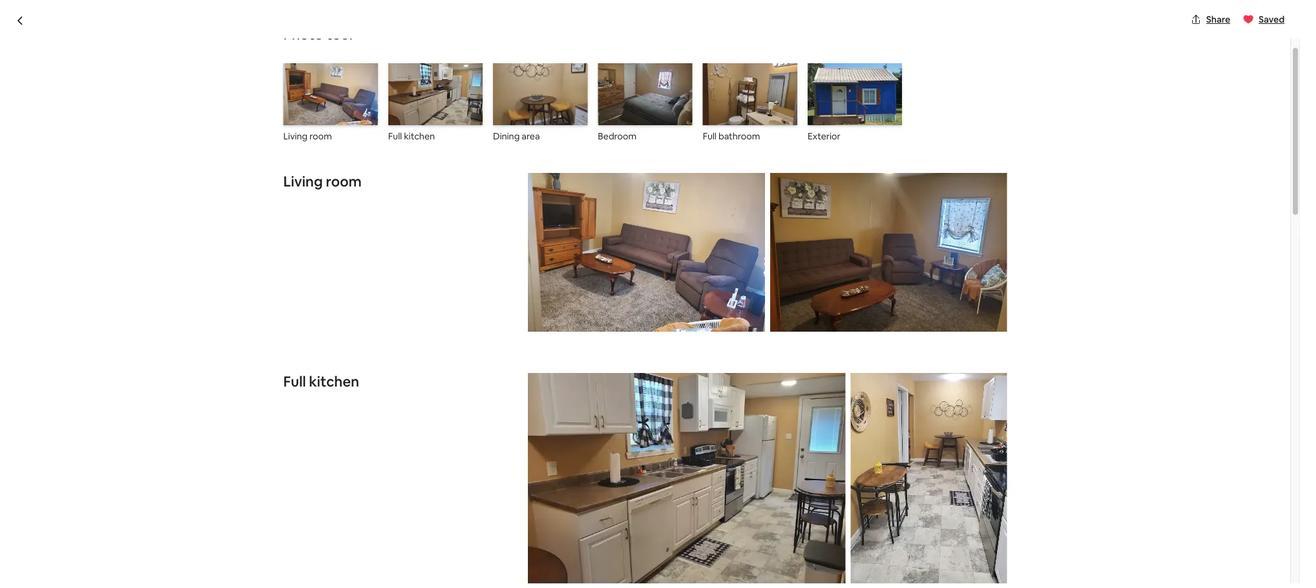 Task type: vqa. For each thing, say whether or not it's contained in the screenshot.
· POWDERLY, TEXAS, UNITED STATES
yes



Task type: describe. For each thing, give the bounding box(es) containing it.
saved
[[1259, 14, 1285, 25]]

1 horizontal spatial 4.75 · 8 reviews
[[926, 474, 990, 486]]

tour
[[326, 25, 355, 43]]

· powderly, texas, united states
[[364, 94, 501, 107]]

share
[[1206, 14, 1230, 25]]

12/26/2023
[[894, 532, 942, 544]]

recently
[[463, 542, 497, 554]]

1 vertical spatial 4.75
[[926, 474, 944, 486]]

$604
[[819, 469, 853, 488]]

photo
[[283, 25, 323, 43]]

texas,
[[415, 94, 441, 105]]

full bathroom
[[703, 131, 760, 142]]

share button
[[1186, 8, 1236, 30]]

who
[[392, 542, 410, 554]]

dining area button
[[493, 63, 588, 142]]

2 living room from the top
[[283, 172, 362, 191]]

full for full kitchen button
[[388, 131, 402, 142]]

cozy country cabin image 1 image
[[283, 123, 645, 432]]

100% of families who stayed here recently rated it 5 stars.
[[325, 542, 560, 554]]

cabin
[[396, 66, 442, 88]]

living room inside "button"
[[283, 131, 332, 142]]

dining
[[493, 131, 520, 142]]

of
[[348, 542, 357, 554]]

2 living from the top
[[283, 172, 323, 191]]

area
[[522, 131, 540, 142]]

rated
[[499, 542, 521, 554]]

exterior
[[808, 131, 840, 142]]

0 vertical spatial 8
[[319, 94, 324, 105]]

living inside "button"
[[283, 131, 308, 142]]

photos
[[951, 400, 981, 412]]

100%
[[325, 542, 346, 554]]

all
[[940, 400, 949, 412]]

0 horizontal spatial 4.75
[[295, 94, 312, 105]]

show
[[915, 400, 938, 412]]

show all photos button
[[889, 395, 992, 417]]

total
[[782, 488, 803, 500]]

cozy
[[283, 66, 324, 88]]

0 horizontal spatial full kitchen
[[283, 372, 359, 391]]

0 horizontal spatial kitchen
[[309, 372, 359, 391]]

show all photos
[[915, 400, 981, 412]]

reviews for the bottom "8 reviews" button
[[958, 474, 990, 486]]

0 horizontal spatial full
[[283, 372, 306, 391]]

$654 $604 total before taxes
[[782, 469, 857, 500]]

· inside · powderly, texas, united states
[[364, 94, 366, 107]]

photo tour dialog
[[0, 0, 1300, 585]]

cozy country cabin image 5 image
[[831, 283, 1007, 432]]

room inside "button"
[[310, 131, 332, 142]]

powderly,
[[372, 94, 413, 105]]

full kitchen button
[[388, 63, 483, 142]]



Task type: locate. For each thing, give the bounding box(es) containing it.
·
[[314, 94, 316, 105], [364, 94, 366, 107], [945, 474, 948, 486]]

cozy country cabin
[[283, 66, 442, 88]]

full kitchen
[[388, 131, 435, 142], [283, 372, 359, 391]]

0 horizontal spatial 4.75 · 8 reviews
[[295, 94, 359, 105]]

families
[[359, 542, 390, 554]]

saved button
[[1238, 8, 1290, 30]]

cozy country cabin image 3 image
[[650, 283, 826, 432]]

1 horizontal spatial 8 reviews button
[[950, 474, 990, 486]]

bedroom button
[[598, 63, 692, 142]]

1 vertical spatial 8
[[950, 474, 956, 486]]

1 horizontal spatial full kitchen
[[388, 131, 435, 142]]

bedroom
[[598, 131, 637, 142]]

1 vertical spatial room
[[326, 172, 362, 191]]

1 living room from the top
[[283, 131, 332, 142]]

1 horizontal spatial kitchen
[[404, 131, 435, 142]]

0 vertical spatial 4.75 · 8 reviews
[[295, 94, 359, 105]]

1 living from the top
[[283, 131, 308, 142]]

learn more about the host, rachel. image
[[669, 453, 706, 489], [669, 453, 706, 489]]

full bathroom button
[[703, 63, 797, 142]]

8
[[319, 94, 324, 105], [950, 474, 956, 486]]

stayed
[[412, 542, 440, 554]]

cozy country cabin image 4 image
[[831, 123, 1007, 278]]

dining area image 1 image
[[493, 63, 588, 126], [493, 63, 588, 126]]

4.75 down cozy
[[295, 94, 312, 105]]

cozy country cabin image 2 image
[[650, 123, 826, 278]]

0 vertical spatial living room
[[283, 131, 332, 142]]

Start your search search field
[[548, 10, 742, 41]]

full inside button
[[388, 131, 402, 142]]

4.75 · 8 reviews
[[295, 94, 359, 105], [926, 474, 990, 486]]

taxes
[[835, 488, 857, 500]]

4.75 up 12/26/2023
[[926, 474, 944, 486]]

bathroom
[[719, 131, 760, 142]]

8 reviews button
[[319, 93, 359, 106], [950, 474, 990, 486]]

2 horizontal spatial ·
[[945, 474, 948, 486]]

1 vertical spatial living room
[[283, 172, 362, 191]]

kitchen inside full kitchen button
[[404, 131, 435, 142]]

bedroom image 1 image
[[598, 63, 692, 126], [598, 63, 692, 126]]

living room image 1 image
[[283, 63, 378, 126], [283, 63, 378, 126], [528, 173, 765, 332], [528, 173, 765, 332]]

1 horizontal spatial ·
[[364, 94, 366, 107]]

full for full bathroom button
[[703, 131, 717, 142]]

1 horizontal spatial reviews
[[958, 474, 990, 486]]

0 horizontal spatial 8
[[319, 94, 324, 105]]

1 vertical spatial full kitchen
[[283, 372, 359, 391]]

1 horizontal spatial 4.75
[[926, 474, 944, 486]]

states
[[474, 94, 501, 105]]

exterior image 1 image
[[808, 63, 902, 126], [808, 63, 902, 126]]

full kitchen image 2 image
[[851, 373, 1007, 585], [851, 373, 1007, 585]]

1 vertical spatial living
[[283, 172, 323, 191]]

kitchen
[[404, 131, 435, 142], [309, 372, 359, 391]]

4.75
[[295, 94, 312, 105], [926, 474, 944, 486]]

0 horizontal spatial reviews
[[326, 94, 359, 105]]

1 vertical spatial reviews
[[958, 474, 990, 486]]

before
[[805, 488, 833, 500]]

0 vertical spatial full kitchen
[[388, 131, 435, 142]]

1 horizontal spatial full
[[388, 131, 402, 142]]

reviews for the leftmost "8 reviews" button
[[326, 94, 359, 105]]

0 vertical spatial kitchen
[[404, 131, 435, 142]]

photo tour
[[283, 25, 355, 43]]

full bathroom image 1 image
[[703, 63, 797, 126], [703, 63, 797, 126]]

0 vertical spatial 4.75
[[295, 94, 312, 105]]

0 vertical spatial room
[[310, 131, 332, 142]]

$654
[[782, 469, 816, 488]]

1 vertical spatial kitchen
[[309, 372, 359, 391]]

living room
[[283, 131, 332, 142], [283, 172, 362, 191]]

1 vertical spatial 8 reviews button
[[950, 474, 990, 486]]

here
[[442, 542, 461, 554]]

0 horizontal spatial 8 reviews button
[[319, 93, 359, 106]]

powderly, texas, united states button
[[372, 92, 501, 107]]

full inside button
[[703, 131, 717, 142]]

exterior button
[[808, 63, 902, 142]]

0 vertical spatial living
[[283, 131, 308, 142]]

reviews
[[326, 94, 359, 105], [958, 474, 990, 486]]

0 vertical spatial reviews
[[326, 94, 359, 105]]

country
[[327, 66, 392, 88]]

0 vertical spatial 8 reviews button
[[319, 93, 359, 106]]

0 horizontal spatial ·
[[314, 94, 316, 105]]

1 horizontal spatial 8
[[950, 474, 956, 486]]

full
[[388, 131, 402, 142], [703, 131, 717, 142], [283, 372, 306, 391]]

living room button
[[283, 63, 378, 142]]

living
[[283, 131, 308, 142], [283, 172, 323, 191]]

full kitchen image 1 image
[[388, 63, 483, 126], [388, 63, 483, 126], [528, 373, 846, 585], [528, 373, 846, 585]]

5
[[531, 542, 536, 554]]

1 vertical spatial 4.75 · 8 reviews
[[926, 474, 990, 486]]

living room image 2 image
[[770, 173, 1007, 332], [770, 173, 1007, 332]]

dining area
[[493, 131, 540, 142]]

united
[[443, 94, 472, 105]]

12/19/2023
[[790, 532, 836, 544]]

it
[[523, 542, 529, 554]]

stars.
[[538, 542, 560, 554]]

room
[[310, 131, 332, 142], [326, 172, 362, 191]]

2 horizontal spatial full
[[703, 131, 717, 142]]

full kitchen inside full kitchen button
[[388, 131, 435, 142]]



